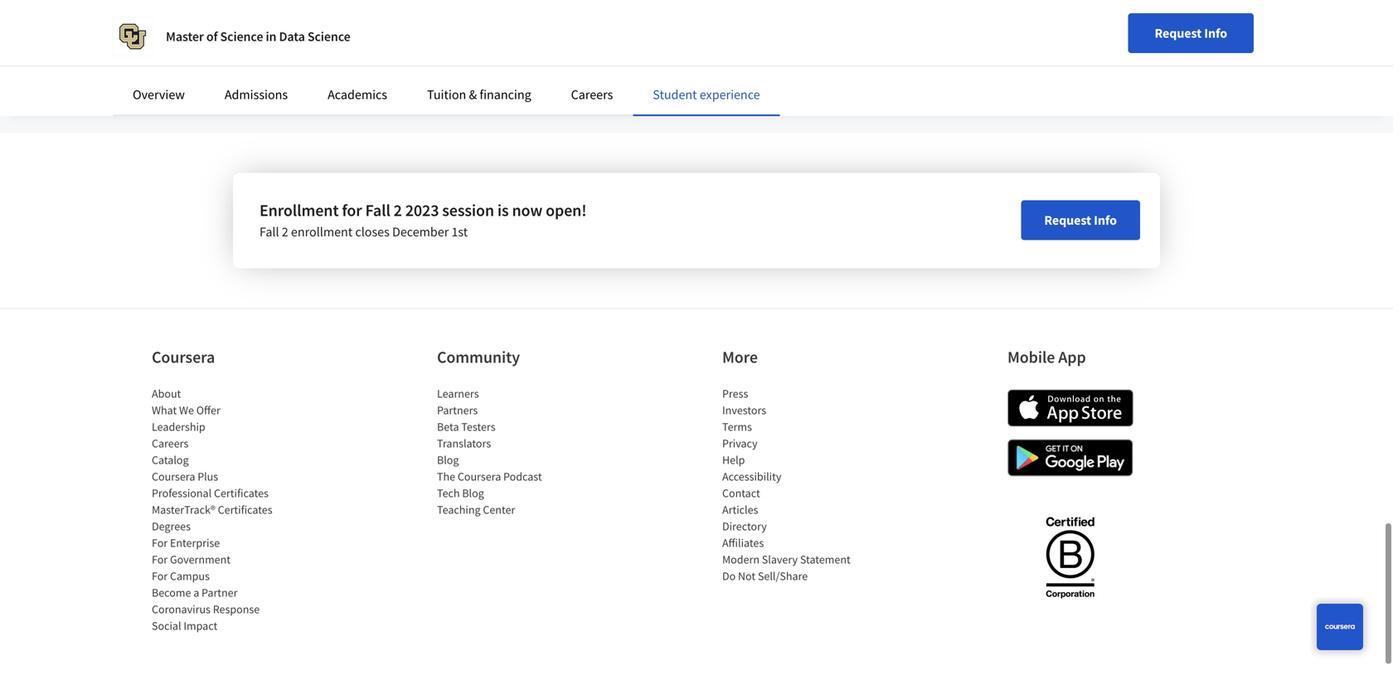 Task type: describe. For each thing, give the bounding box(es) containing it.
beta
[[437, 419, 459, 434]]

master of science in data science
[[166, 28, 351, 45]]

&
[[469, 86, 477, 103]]

tuition
[[427, 86, 466, 103]]

enterprise
[[170, 535, 220, 550]]

for enterprise link
[[152, 535, 220, 550]]

enrollment
[[260, 200, 339, 221]]

not
[[738, 569, 756, 584]]

3 for from the top
[[152, 569, 168, 584]]

testers
[[462, 419, 496, 434]]

modern slavery statement link
[[723, 552, 851, 567]]

partner
[[202, 585, 238, 600]]

request info for master of science in data science
[[1155, 25, 1228, 41]]

about link
[[152, 386, 181, 401]]

partners link
[[437, 403, 478, 418]]

open!
[[546, 200, 587, 221]]

impact
[[184, 618, 218, 633]]

2 science from the left
[[308, 28, 351, 45]]

financing
[[480, 86, 532, 103]]

request info button for master of science in data science
[[1129, 13, 1254, 53]]

coronavirus
[[152, 602, 211, 617]]

the
[[437, 469, 456, 484]]

request info button for fall 2 enrollment closes december 1st
[[1022, 200, 1141, 240]]

become
[[152, 585, 191, 600]]

december
[[392, 223, 449, 240]]

1 horizontal spatial blog
[[462, 486, 484, 501]]

info for master of science in data science
[[1205, 25, 1228, 41]]

student experience
[[653, 86, 760, 103]]

privacy
[[723, 436, 758, 451]]

2 for from the top
[[152, 552, 168, 567]]

mobile
[[1008, 347, 1056, 367]]

press link
[[723, 386, 749, 401]]

list for coursera
[[152, 385, 293, 634]]

1 vertical spatial certificates
[[218, 502, 273, 517]]

teaching center link
[[437, 502, 515, 517]]

professional certificates link
[[152, 486, 269, 501]]

catalog link
[[152, 452, 189, 467]]

for
[[342, 200, 362, 221]]

the coursera podcast link
[[437, 469, 542, 484]]

academics link
[[328, 86, 387, 103]]

2023
[[405, 200, 439, 221]]

press
[[723, 386, 749, 401]]

government
[[170, 552, 231, 567]]

1st
[[452, 223, 468, 240]]

coursera for about what we offer leadership careers catalog coursera plus professional certificates mastertrack® certificates degrees for enterprise for government for campus become a partner coronavirus response social impact
[[152, 469, 195, 484]]

mastertrack®
[[152, 502, 216, 517]]

investors link
[[723, 403, 767, 418]]

translators link
[[437, 436, 491, 451]]

articles link
[[723, 502, 759, 517]]

mobile app
[[1008, 347, 1087, 367]]

admissions
[[225, 86, 288, 103]]

affiliates link
[[723, 535, 764, 550]]

contact
[[723, 486, 761, 501]]

student
[[653, 86, 697, 103]]

affiliates
[[723, 535, 764, 550]]

data
[[279, 28, 305, 45]]

press investors terms privacy help accessibility contact articles directory affiliates modern slavery statement do not sell/share
[[723, 386, 851, 584]]

university of colorado boulder logo image
[[113, 17, 153, 56]]

accessibility link
[[723, 469, 782, 484]]

blog link
[[437, 452, 459, 467]]

teaching
[[437, 502, 481, 517]]

coursera for learners partners beta testers translators blog the coursera podcast tech blog teaching center
[[458, 469, 501, 484]]

1 horizontal spatial careers
[[571, 86, 613, 103]]

investors
[[723, 403, 767, 418]]

leadership
[[152, 419, 205, 434]]

session
[[442, 200, 494, 221]]

master
[[166, 28, 204, 45]]

request for fall 2 enrollment closes december 1st
[[1045, 212, 1092, 228]]

of
[[206, 28, 218, 45]]

offer
[[196, 403, 221, 418]]

plus
[[198, 469, 218, 484]]

1 vertical spatial 2
[[282, 223, 289, 240]]

0 vertical spatial 2
[[394, 200, 402, 221]]

what
[[152, 403, 177, 418]]

articles
[[723, 502, 759, 517]]

terms
[[723, 419, 752, 434]]

about
[[152, 386, 181, 401]]

overview link
[[133, 86, 185, 103]]

professional
[[152, 486, 212, 501]]

info for fall 2 enrollment closes december 1st
[[1094, 212, 1117, 228]]

logo of certified b corporation image
[[1037, 507, 1105, 607]]

privacy link
[[723, 436, 758, 451]]

modern
[[723, 552, 760, 567]]

enrollment
[[291, 223, 353, 240]]

tech
[[437, 486, 460, 501]]



Task type: vqa. For each thing, say whether or not it's contained in the screenshot.
the Fall
yes



Task type: locate. For each thing, give the bounding box(es) containing it.
social impact link
[[152, 618, 218, 633]]

0 horizontal spatial careers
[[152, 436, 189, 451]]

1 list from the left
[[152, 385, 293, 634]]

help link
[[723, 452, 745, 467]]

translators
[[437, 436, 491, 451]]

get it on google play image
[[1008, 439, 1134, 476]]

1 vertical spatial careers
[[152, 436, 189, 451]]

for up become
[[152, 569, 168, 584]]

coursera up tech blog link
[[458, 469, 501, 484]]

coursera plus link
[[152, 469, 218, 484]]

1 vertical spatial blog
[[462, 486, 484, 501]]

2 left 2023
[[394, 200, 402, 221]]

blog up teaching center link
[[462, 486, 484, 501]]

list containing press
[[723, 385, 864, 584]]

fall up closes
[[366, 200, 391, 221]]

1 horizontal spatial list
[[437, 385, 578, 518]]

directory
[[723, 519, 767, 534]]

do not sell/share link
[[723, 569, 808, 584]]

learners
[[437, 386, 479, 401]]

certificates down professional certificates link
[[218, 502, 273, 517]]

0 vertical spatial request info button
[[1129, 13, 1254, 53]]

is
[[498, 200, 509, 221]]

partners
[[437, 403, 478, 418]]

terms link
[[723, 419, 752, 434]]

careers link up catalog
[[152, 436, 189, 451]]

in
[[266, 28, 277, 45]]

0 horizontal spatial request info
[[1045, 212, 1117, 228]]

experience
[[700, 86, 760, 103]]

1 for from the top
[[152, 535, 168, 550]]

overview
[[133, 86, 185, 103]]

catalog
[[152, 452, 189, 467]]

2 vertical spatial for
[[152, 569, 168, 584]]

more
[[723, 347, 758, 367]]

1 horizontal spatial careers link
[[571, 86, 613, 103]]

0 vertical spatial request
[[1155, 25, 1202, 41]]

social
[[152, 618, 181, 633]]

list for community
[[437, 385, 578, 518]]

for down degrees
[[152, 535, 168, 550]]

0 horizontal spatial careers link
[[152, 436, 189, 451]]

0 vertical spatial fall
[[366, 200, 391, 221]]

info
[[1205, 25, 1228, 41], [1094, 212, 1117, 228]]

science left in
[[220, 28, 263, 45]]

list containing about
[[152, 385, 293, 634]]

1 vertical spatial request
[[1045, 212, 1092, 228]]

sell/share
[[758, 569, 808, 584]]

tech blog link
[[437, 486, 484, 501]]

0 vertical spatial info
[[1205, 25, 1228, 41]]

help
[[723, 452, 745, 467]]

2 down enrollment
[[282, 223, 289, 240]]

1 vertical spatial request info
[[1045, 212, 1117, 228]]

careers left "student" in the top of the page
[[571, 86, 613, 103]]

2 list from the left
[[437, 385, 578, 518]]

careers inside about what we offer leadership careers catalog coursera plus professional certificates mastertrack® certificates degrees for enterprise for government for campus become a partner coronavirus response social impact
[[152, 436, 189, 451]]

community
[[437, 347, 520, 367]]

science right data
[[308, 28, 351, 45]]

0 vertical spatial careers link
[[571, 86, 613, 103]]

beta testers link
[[437, 419, 496, 434]]

degrees link
[[152, 519, 191, 534]]

accessibility
[[723, 469, 782, 484]]

science
[[220, 28, 263, 45], [308, 28, 351, 45]]

1 science from the left
[[220, 28, 263, 45]]

slavery
[[762, 552, 798, 567]]

list
[[152, 385, 293, 634], [437, 385, 578, 518], [723, 385, 864, 584]]

admissions link
[[225, 86, 288, 103]]

certificates
[[214, 486, 269, 501], [218, 502, 273, 517]]

degrees
[[152, 519, 191, 534]]

0 horizontal spatial request
[[1045, 212, 1092, 228]]

0 horizontal spatial science
[[220, 28, 263, 45]]

0 vertical spatial blog
[[437, 452, 459, 467]]

app
[[1059, 347, 1087, 367]]

0 vertical spatial request info
[[1155, 25, 1228, 41]]

now
[[512, 200, 543, 221]]

1 vertical spatial for
[[152, 552, 168, 567]]

1 horizontal spatial fall
[[366, 200, 391, 221]]

a
[[193, 585, 199, 600]]

1 horizontal spatial request info
[[1155, 25, 1228, 41]]

3 list from the left
[[723, 385, 864, 584]]

coursera up the about link
[[152, 347, 215, 367]]

1 vertical spatial fall
[[260, 223, 279, 240]]

blog
[[437, 452, 459, 467], [462, 486, 484, 501]]

careers link
[[571, 86, 613, 103], [152, 436, 189, 451]]

0 horizontal spatial 2
[[282, 223, 289, 240]]

1 vertical spatial info
[[1094, 212, 1117, 228]]

coronavirus response link
[[152, 602, 260, 617]]

fall down enrollment
[[260, 223, 279, 240]]

student experience link
[[653, 86, 760, 103]]

request info for fall 2 enrollment closes december 1st
[[1045, 212, 1117, 228]]

request info button
[[1129, 13, 1254, 53], [1022, 200, 1141, 240]]

request for master of science in data science
[[1155, 25, 1202, 41]]

tuition & financing
[[427, 86, 532, 103]]

about what we offer leadership careers catalog coursera plus professional certificates mastertrack® certificates degrees for enterprise for government for campus become a partner coronavirus response social impact
[[152, 386, 273, 633]]

certificates up mastertrack® certificates link
[[214, 486, 269, 501]]

for campus link
[[152, 569, 210, 584]]

mastertrack® certificates link
[[152, 502, 273, 517]]

1 vertical spatial careers link
[[152, 436, 189, 451]]

0 horizontal spatial fall
[[260, 223, 279, 240]]

statement
[[801, 552, 851, 567]]

0 horizontal spatial info
[[1094, 212, 1117, 228]]

2 horizontal spatial list
[[723, 385, 864, 584]]

closes
[[355, 223, 390, 240]]

1 horizontal spatial 2
[[394, 200, 402, 221]]

1 horizontal spatial science
[[308, 28, 351, 45]]

0 horizontal spatial blog
[[437, 452, 459, 467]]

blog up the
[[437, 452, 459, 467]]

what we offer link
[[152, 403, 221, 418]]

we
[[179, 403, 194, 418]]

0 vertical spatial for
[[152, 535, 168, 550]]

careers link left "student" in the top of the page
[[571, 86, 613, 103]]

for
[[152, 535, 168, 550], [152, 552, 168, 567], [152, 569, 168, 584]]

coursera down catalog
[[152, 469, 195, 484]]

center
[[483, 502, 515, 517]]

for government link
[[152, 552, 231, 567]]

list for more
[[723, 385, 864, 584]]

fall
[[366, 200, 391, 221], [260, 223, 279, 240]]

0 vertical spatial certificates
[[214, 486, 269, 501]]

learners link
[[437, 386, 479, 401]]

coursera inside about what we offer leadership careers catalog coursera plus professional certificates mastertrack® certificates degrees for enterprise for government for campus become a partner coronavirus response social impact
[[152, 469, 195, 484]]

contact link
[[723, 486, 761, 501]]

request info
[[1155, 25, 1228, 41], [1045, 212, 1117, 228]]

download on the app store image
[[1008, 389, 1134, 427]]

0 horizontal spatial list
[[152, 385, 293, 634]]

podcast
[[504, 469, 542, 484]]

academics
[[328, 86, 387, 103]]

list containing learners
[[437, 385, 578, 518]]

learners partners beta testers translators blog the coursera podcast tech blog teaching center
[[437, 386, 542, 517]]

directory link
[[723, 519, 767, 534]]

1 horizontal spatial request
[[1155, 25, 1202, 41]]

enrollment for fall 2 2023 session is now open! fall 2 enrollment closes december 1st
[[260, 200, 587, 240]]

1 horizontal spatial info
[[1205, 25, 1228, 41]]

become a partner link
[[152, 585, 238, 600]]

0 vertical spatial careers
[[571, 86, 613, 103]]

leadership link
[[152, 419, 205, 434]]

careers up catalog
[[152, 436, 189, 451]]

for up for campus "link"
[[152, 552, 168, 567]]

2
[[394, 200, 402, 221], [282, 223, 289, 240]]

coursera inside learners partners beta testers translators blog the coursera podcast tech blog teaching center
[[458, 469, 501, 484]]

tuition & financing link
[[427, 86, 532, 103]]

1 vertical spatial request info button
[[1022, 200, 1141, 240]]



